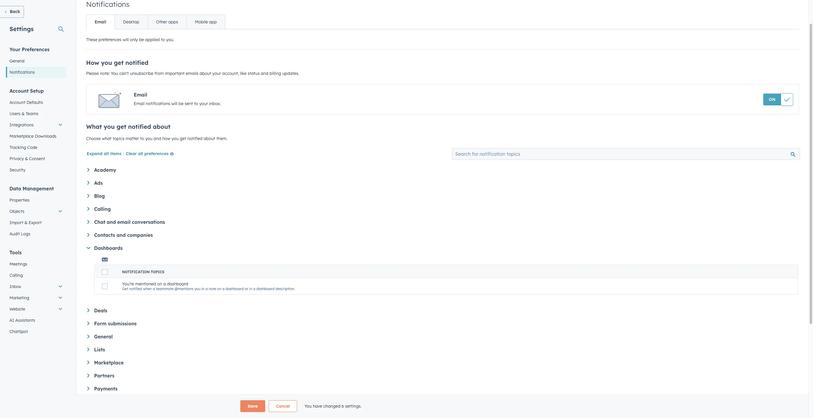 Task type: locate. For each thing, give the bounding box(es) containing it.
0 vertical spatial your
[[212, 71, 221, 76]]

marketplace downloads link
[[6, 131, 66, 142]]

1 vertical spatial marketplace
[[94, 360, 124, 366]]

users & teams
[[9, 111, 38, 116]]

1 horizontal spatial you
[[305, 404, 312, 409]]

caret image inside academy dropdown button
[[87, 168, 89, 172]]

1 vertical spatial will
[[171, 101, 178, 106]]

marketplace up partners
[[94, 360, 124, 366]]

general button
[[87, 334, 798, 340]]

& for export
[[25, 220, 27, 225]]

expand all items button
[[87, 151, 121, 156]]

1 account from the top
[[9, 88, 29, 94]]

1 horizontal spatial will
[[171, 101, 178, 106]]

about
[[200, 71, 211, 76], [153, 123, 171, 130], [204, 136, 215, 141]]

be right only
[[139, 37, 144, 42]]

0 vertical spatial general
[[9, 58, 25, 64]]

caret image for form submissions
[[87, 322, 89, 325]]

in right "or"
[[249, 287, 252, 291]]

& inside the data management element
[[25, 220, 27, 225]]

cancel button
[[269, 400, 297, 412]]

& right privacy
[[25, 156, 28, 161]]

how
[[86, 59, 99, 66]]

1 vertical spatial preferences
[[144, 151, 169, 156]]

inbox
[[9, 284, 21, 289]]

0 vertical spatial you
[[111, 71, 118, 76]]

blog
[[94, 193, 105, 199]]

all for clear
[[138, 151, 143, 156]]

all right clear
[[138, 151, 143, 156]]

1 vertical spatial get
[[117, 123, 126, 130]]

to right matter
[[140, 136, 144, 141]]

chatspot link
[[6, 326, 66, 337]]

0 vertical spatial marketplace
[[9, 134, 34, 139]]

notified up unsubscribe on the left top of page
[[125, 59, 148, 66]]

you.
[[166, 37, 174, 42]]

get up can't
[[114, 59, 124, 66]]

properties link
[[6, 195, 66, 206]]

notification topics
[[122, 270, 164, 274]]

all for expand
[[104, 151, 109, 156]]

other apps
[[156, 19, 178, 25]]

be left sent
[[179, 101, 184, 106]]

notified up matter
[[128, 123, 151, 130]]

caret image for contacts and companies
[[87, 233, 89, 237]]

about up how
[[153, 123, 171, 130]]

code
[[27, 145, 37, 150]]

you inside you're mentioned on a dashboard get notified when a teammate @mentions you in a note on a dashboard or in a dashboard description.
[[194, 287, 201, 291]]

account inside account defaults link
[[9, 100, 25, 105]]

1 caret image from the top
[[87, 168, 89, 172]]

account up the users
[[9, 100, 25, 105]]

website button
[[6, 304, 66, 315]]

security
[[9, 167, 25, 173]]

marketplace inside account setup element
[[9, 134, 34, 139]]

you left can't
[[111, 71, 118, 76]]

will for be
[[171, 101, 178, 106]]

objects button
[[6, 206, 66, 217]]

0 horizontal spatial to
[[140, 136, 144, 141]]

email up these
[[95, 19, 106, 25]]

1 vertical spatial calling
[[9, 273, 23, 278]]

will left sent
[[171, 101, 178, 106]]

to right sent
[[194, 101, 198, 106]]

@mentions
[[175, 287, 193, 291]]

& right the users
[[22, 111, 25, 116]]

marketplace down integrations on the left top of page
[[9, 134, 34, 139]]

in left note
[[202, 287, 205, 291]]

general down form at the left bottom of page
[[94, 334, 113, 340]]

management
[[23, 186, 54, 192]]

to left you. at the left top of page
[[161, 37, 165, 42]]

notified
[[125, 59, 148, 66], [128, 123, 151, 130], [188, 136, 203, 141], [129, 287, 142, 291]]

and
[[261, 71, 269, 76], [154, 136, 161, 141], [107, 219, 116, 225], [117, 232, 126, 238]]

0 horizontal spatial calling
[[9, 273, 23, 278]]

integrations button
[[6, 119, 66, 131]]

preferences
[[22, 46, 50, 52]]

form
[[94, 321, 107, 327]]

matter
[[126, 136, 139, 141]]

will left only
[[123, 37, 129, 42]]

notifications link
[[6, 67, 66, 78]]

1 horizontal spatial preferences
[[144, 151, 169, 156]]

all inside button
[[138, 151, 143, 156]]

2 account from the top
[[9, 100, 25, 105]]

your left account,
[[212, 71, 221, 76]]

these preferences will only be applied to you.
[[86, 37, 174, 42]]

0 horizontal spatial all
[[104, 151, 109, 156]]

2 vertical spatial get
[[180, 136, 186, 141]]

0 horizontal spatial general
[[9, 58, 25, 64]]

& inside "link"
[[22, 111, 25, 116]]

1 horizontal spatial all
[[138, 151, 143, 156]]

0 horizontal spatial you
[[111, 71, 118, 76]]

5 caret image from the top
[[87, 322, 89, 325]]

mobile app
[[195, 19, 217, 25]]

items
[[110, 151, 121, 156]]

you left have
[[305, 404, 312, 409]]

or
[[245, 287, 248, 291]]

1 vertical spatial &
[[25, 156, 28, 161]]

audit logs link
[[6, 228, 66, 240]]

1 all from the left
[[104, 151, 109, 156]]

your
[[9, 46, 20, 52]]

1 vertical spatial you
[[305, 404, 312, 409]]

assistants
[[15, 318, 35, 323]]

email up notifications on the left of page
[[134, 92, 147, 98]]

preferences right these
[[99, 37, 121, 42]]

caret image for ads
[[87, 181, 89, 185]]

notifications
[[9, 70, 35, 75]]

teams
[[26, 111, 38, 116]]

have
[[313, 404, 322, 409]]

0 vertical spatial will
[[123, 37, 129, 42]]

payments
[[94, 386, 118, 392]]

account for account defaults
[[9, 100, 25, 105]]

1 horizontal spatial in
[[249, 287, 252, 291]]

caret image for general
[[87, 335, 89, 338]]

0 vertical spatial &
[[22, 111, 25, 116]]

calling inside tools element
[[9, 273, 23, 278]]

you have changed 6 settings.
[[305, 404, 362, 409]]

caret image inside form submissions dropdown button
[[87, 322, 89, 325]]

and left how
[[154, 136, 161, 141]]

caret image inside chat and email conversations "dropdown button"
[[87, 220, 89, 224]]

get right how
[[180, 136, 186, 141]]

account up "account defaults"
[[9, 88, 29, 94]]

privacy & consent link
[[6, 153, 66, 164]]

2 all from the left
[[138, 151, 143, 156]]

back
[[10, 9, 20, 14]]

marketplace for marketplace
[[94, 360, 124, 366]]

all left items
[[104, 151, 109, 156]]

you
[[101, 59, 112, 66], [104, 123, 115, 130], [145, 136, 153, 141], [172, 136, 179, 141], [194, 287, 201, 291]]

2 horizontal spatial dashboard
[[256, 287, 275, 291]]

all
[[104, 151, 109, 156], [138, 151, 143, 156]]

1 horizontal spatial be
[[179, 101, 184, 106]]

0 horizontal spatial marketplace
[[9, 134, 34, 139]]

navigation
[[86, 15, 225, 29]]

0 horizontal spatial will
[[123, 37, 129, 42]]

privacy & consent
[[9, 156, 45, 161]]

1 horizontal spatial general
[[94, 334, 113, 340]]

caret image inside "ads" dropdown button
[[87, 181, 89, 185]]

caret image inside partners dropdown button
[[87, 374, 89, 378]]

caret image
[[87, 168, 89, 172], [87, 181, 89, 185], [87, 194, 89, 198], [87, 233, 89, 237], [87, 322, 89, 325], [87, 335, 89, 338]]

about left them.
[[204, 136, 215, 141]]

topics
[[113, 136, 125, 141], [151, 270, 164, 274]]

1 vertical spatial be
[[179, 101, 184, 106]]

preferences inside button
[[144, 151, 169, 156]]

you up note:
[[101, 59, 112, 66]]

navigation containing email
[[86, 15, 225, 29]]

caret image inside calling dropdown button
[[87, 207, 89, 211]]

about right the emails
[[200, 71, 211, 76]]

caret image for blog
[[87, 194, 89, 198]]

0 vertical spatial email
[[95, 19, 106, 25]]

1 vertical spatial about
[[153, 123, 171, 130]]

apps
[[168, 19, 178, 25]]

on right note
[[217, 287, 221, 291]]

email
[[95, 19, 106, 25], [134, 92, 147, 98], [134, 101, 145, 106]]

3 caret image from the top
[[87, 194, 89, 198]]

0 vertical spatial account
[[9, 88, 29, 94]]

get up matter
[[117, 123, 126, 130]]

calling
[[94, 206, 111, 212], [9, 273, 23, 278]]

notification
[[122, 270, 150, 274]]

2 in from the left
[[249, 287, 252, 291]]

Search for notification topics search field
[[452, 148, 800, 160]]

email
[[117, 219, 131, 225]]

deals
[[94, 308, 107, 314]]

notified right get
[[129, 287, 142, 291]]

caret image inside contacts and companies dropdown button
[[87, 233, 89, 237]]

in
[[202, 287, 205, 291], [249, 287, 252, 291]]

0 horizontal spatial in
[[202, 287, 205, 291]]

tools element
[[6, 249, 66, 337]]

downloads
[[35, 134, 57, 139]]

privacy
[[9, 156, 24, 161]]

caret image
[[87, 207, 89, 211], [87, 220, 89, 224], [87, 247, 90, 249], [87, 309, 89, 312], [87, 348, 89, 351], [87, 361, 89, 365], [87, 374, 89, 378], [87, 387, 89, 391]]

0 vertical spatial get
[[114, 59, 124, 66]]

topics right what
[[113, 136, 125, 141]]

caret image for marketplace
[[87, 361, 89, 365]]

what
[[102, 136, 112, 141]]

to
[[161, 37, 165, 42], [194, 101, 198, 106], [140, 136, 144, 141]]

mentioned
[[135, 281, 156, 287]]

marketplace
[[9, 134, 34, 139], [94, 360, 124, 366]]

caret image inside lists dropdown button
[[87, 348, 89, 351]]

caret image inside marketplace dropdown button
[[87, 361, 89, 365]]

contacts and companies
[[94, 232, 153, 238]]

caret image inside payments dropdown button
[[87, 387, 89, 391]]

0 vertical spatial topics
[[113, 136, 125, 141]]

caret image inside 'general' dropdown button
[[87, 335, 89, 338]]

a
[[163, 281, 166, 287], [153, 287, 155, 291], [206, 287, 208, 291], [222, 287, 225, 291], [253, 287, 255, 291]]

1 horizontal spatial marketplace
[[94, 360, 124, 366]]

topics up mentioned
[[151, 270, 164, 274]]

general down the your
[[9, 58, 25, 64]]

0 vertical spatial calling
[[94, 206, 111, 212]]

1 horizontal spatial topics
[[151, 270, 164, 274]]

email left notifications on the left of page
[[134, 101, 145, 106]]

2 vertical spatial &
[[25, 220, 27, 225]]

1 vertical spatial your
[[199, 101, 208, 106]]

you right @mentions
[[194, 287, 201, 291]]

on right when
[[157, 281, 162, 287]]

0 vertical spatial to
[[161, 37, 165, 42]]

caret image inside dashboards dropdown button
[[87, 247, 90, 249]]

caret image inside deals dropdown button
[[87, 309, 89, 312]]

audit logs
[[9, 231, 30, 237]]

and left billing
[[261, 71, 269, 76]]

get for what
[[117, 123, 126, 130]]

your left inbox.
[[199, 101, 208, 106]]

0 vertical spatial be
[[139, 37, 144, 42]]

general
[[9, 58, 25, 64], [94, 334, 113, 340]]

2 caret image from the top
[[87, 181, 89, 185]]

1 vertical spatial to
[[194, 101, 198, 106]]

academy button
[[87, 167, 798, 173]]

expand all items
[[87, 151, 121, 156]]

calling up inbox
[[9, 273, 23, 278]]

setup
[[30, 88, 44, 94]]

preferences down choose what topics matter to you and how you get notified about them.
[[144, 151, 169, 156]]

expand
[[87, 151, 103, 156]]

calling up chat
[[94, 206, 111, 212]]

will
[[123, 37, 129, 42], [171, 101, 178, 106]]

marketplace downloads
[[9, 134, 57, 139]]

6
[[342, 404, 344, 409]]

logs
[[21, 231, 30, 237]]

caret image inside blog dropdown button
[[87, 194, 89, 198]]

4 caret image from the top
[[87, 233, 89, 237]]

mobile app button
[[186, 15, 225, 29]]

6 caret image from the top
[[87, 335, 89, 338]]

only
[[130, 37, 138, 42]]

1 vertical spatial account
[[9, 100, 25, 105]]

0 horizontal spatial preferences
[[99, 37, 121, 42]]

& left export
[[25, 220, 27, 225]]

you up what
[[104, 123, 115, 130]]

&
[[22, 111, 25, 116], [25, 156, 28, 161], [25, 220, 27, 225]]



Task type: vqa. For each thing, say whether or not it's contained in the screenshot.
top Marketplace
yes



Task type: describe. For each thing, give the bounding box(es) containing it.
from
[[155, 71, 164, 76]]

import & export
[[9, 220, 42, 225]]

calling link
[[6, 270, 66, 281]]

app
[[209, 19, 217, 25]]

back link
[[0, 6, 24, 18]]

important
[[165, 71, 185, 76]]

audit
[[9, 231, 20, 237]]

notified inside you're mentioned on a dashboard get notified when a teammate @mentions you in a note on a dashboard or in a dashboard description.
[[129, 287, 142, 291]]

chatspot
[[9, 329, 28, 334]]

caret image for academy
[[87, 168, 89, 172]]

get for how
[[114, 59, 124, 66]]

billing
[[270, 71, 281, 76]]

dashboards
[[94, 245, 123, 251]]

1 horizontal spatial on
[[217, 287, 221, 291]]

ai
[[9, 318, 14, 323]]

emails
[[186, 71, 198, 76]]

caret image for chat and email conversations
[[87, 220, 89, 224]]

1 horizontal spatial dashboard
[[226, 287, 244, 291]]

how you get notified
[[86, 59, 148, 66]]

notified left them.
[[188, 136, 203, 141]]

2 horizontal spatial to
[[194, 101, 198, 106]]

0 vertical spatial preferences
[[99, 37, 121, 42]]

updates.
[[282, 71, 299, 76]]

inbox.
[[209, 101, 221, 106]]

choose what topics matter to you and how you get notified about them.
[[86, 136, 228, 141]]

email button
[[86, 15, 115, 29]]

marketing
[[9, 295, 29, 301]]

2 vertical spatial about
[[204, 136, 215, 141]]

chat and email conversations button
[[87, 219, 798, 225]]

general inside "your preferences" element
[[9, 58, 25, 64]]

payments button
[[87, 386, 798, 392]]

2 vertical spatial to
[[140, 136, 144, 141]]

changed
[[324, 404, 341, 409]]

ads
[[94, 180, 103, 186]]

companies
[[127, 232, 153, 238]]

1 vertical spatial email
[[134, 92, 147, 98]]

ai assistants link
[[6, 315, 66, 326]]

meetings link
[[6, 259, 66, 270]]

0 horizontal spatial your
[[199, 101, 208, 106]]

chat and email conversations
[[94, 219, 165, 225]]

desktop
[[123, 19, 139, 25]]

other
[[156, 19, 167, 25]]

what you get notified about
[[86, 123, 171, 130]]

account for account setup
[[9, 88, 29, 94]]

0 vertical spatial about
[[200, 71, 211, 76]]

status
[[248, 71, 260, 76]]

0 horizontal spatial topics
[[113, 136, 125, 141]]

them.
[[217, 136, 228, 141]]

you're mentioned on a dashboard get notified when a teammate @mentions you in a note on a dashboard or in a dashboard description.
[[122, 281, 295, 291]]

form submissions button
[[87, 321, 798, 327]]

account setup element
[[6, 88, 66, 176]]

can't
[[119, 71, 129, 76]]

properties
[[9, 198, 29, 203]]

you're
[[122, 281, 134, 287]]

when
[[143, 287, 152, 291]]

0 horizontal spatial be
[[139, 37, 144, 42]]

sent
[[185, 101, 193, 106]]

meetings
[[9, 261, 27, 267]]

caret image for calling
[[87, 207, 89, 211]]

lists button
[[87, 347, 798, 353]]

conversations
[[132, 219, 165, 225]]

email notifications will be sent to your inbox.
[[134, 101, 221, 106]]

chat
[[94, 219, 105, 225]]

tracking code
[[9, 145, 37, 150]]

1 horizontal spatial to
[[161, 37, 165, 42]]

and right chat
[[107, 219, 116, 225]]

0 horizontal spatial on
[[157, 281, 162, 287]]

clear all preferences button
[[126, 151, 176, 158]]

account setup
[[9, 88, 44, 94]]

and down the email
[[117, 232, 126, 238]]

desktop button
[[115, 15, 148, 29]]

applied
[[145, 37, 160, 42]]

1 horizontal spatial your
[[212, 71, 221, 76]]

note
[[209, 287, 216, 291]]

account defaults link
[[6, 97, 66, 108]]

caret image for payments
[[87, 387, 89, 391]]

contacts
[[94, 232, 115, 238]]

users
[[9, 111, 20, 116]]

consent
[[29, 156, 45, 161]]

0 horizontal spatial dashboard
[[167, 281, 188, 287]]

save
[[248, 404, 258, 409]]

data management element
[[6, 185, 66, 240]]

& for teams
[[22, 111, 25, 116]]

general link
[[6, 55, 66, 67]]

settings.
[[345, 404, 362, 409]]

will for only
[[123, 37, 129, 42]]

email inside email button
[[95, 19, 106, 25]]

caret image for lists
[[87, 348, 89, 351]]

clear all preferences
[[126, 151, 169, 156]]

caret image for partners
[[87, 374, 89, 378]]

cancel
[[276, 404, 290, 409]]

1 vertical spatial topics
[[151, 270, 164, 274]]

caret image for dashboards
[[87, 247, 90, 249]]

1 horizontal spatial calling
[[94, 206, 111, 212]]

contacts and companies button
[[87, 232, 798, 238]]

website
[[9, 307, 25, 312]]

2 vertical spatial email
[[134, 101, 145, 106]]

what
[[86, 123, 102, 130]]

save button
[[240, 400, 265, 412]]

partners button
[[87, 373, 798, 379]]

inbox button
[[6, 281, 66, 292]]

you up the clear all preferences
[[145, 136, 153, 141]]

your preferences element
[[6, 46, 66, 78]]

marketplace for marketplace downloads
[[9, 134, 34, 139]]

on
[[769, 97, 776, 102]]

like
[[240, 71, 247, 76]]

objects
[[9, 209, 24, 214]]

import
[[9, 220, 23, 225]]

1 vertical spatial general
[[94, 334, 113, 340]]

calling button
[[87, 206, 798, 212]]

deals button
[[87, 308, 798, 314]]

these
[[86, 37, 97, 42]]

users & teams link
[[6, 108, 66, 119]]

1 in from the left
[[202, 287, 205, 291]]

description.
[[276, 287, 295, 291]]

settings
[[9, 25, 34, 33]]

caret image for deals
[[87, 309, 89, 312]]

account defaults
[[9, 100, 43, 105]]

you right how
[[172, 136, 179, 141]]

& for consent
[[25, 156, 28, 161]]



